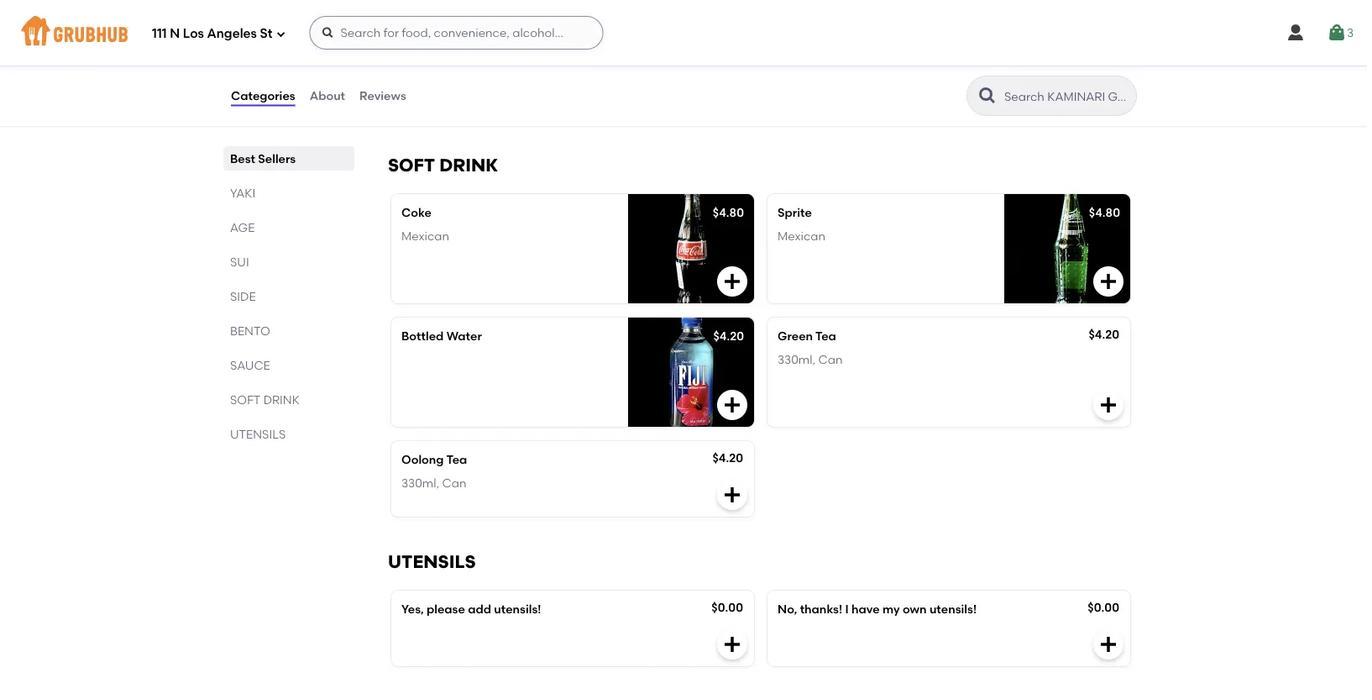Task type: describe. For each thing, give the bounding box(es) containing it.
$4.80 for coke
[[713, 205, 744, 220]]

search icon image
[[978, 86, 998, 106]]

please
[[427, 602, 465, 616]]

111 n los angeles st
[[152, 26, 273, 41]]

svg image inside 3 button
[[1327, 23, 1348, 43]]

bottled
[[402, 329, 444, 343]]

st
[[260, 26, 273, 41]]

mexican for sprite
[[778, 229, 826, 243]]

sauce tab
[[230, 356, 348, 374]]

categories button
[[230, 66, 296, 126]]

oolong
[[402, 452, 444, 467]]

side tab
[[230, 287, 348, 305]]

yes, please add utensils!
[[402, 602, 541, 616]]

green tea
[[778, 329, 837, 343]]

2 utensils! from the left
[[930, 602, 977, 616]]

$4.20 for oolong tea
[[713, 451, 744, 465]]

330ml, can for oolong
[[402, 476, 467, 490]]

1 utensils! from the left
[[494, 602, 541, 616]]

Search for food, convenience, alcohol... search field
[[310, 16, 604, 50]]

0 vertical spatial drink
[[440, 154, 499, 176]]

about
[[310, 89, 345, 103]]

can for oolong tea
[[442, 476, 467, 490]]

water
[[447, 329, 482, 343]]

angeles
[[207, 26, 257, 41]]

$0.00 for yes, please add utensils!
[[712, 600, 744, 614]]

tea for oolong tea
[[447, 452, 467, 467]]

svg image for utensils
[[1099, 634, 1119, 654]]

sprite
[[778, 205, 812, 220]]

tea for green tea
[[816, 329, 837, 343]]

$4.20 for green tea
[[1089, 327, 1120, 341]]

main navigation navigation
[[0, 0, 1368, 66]]

sui
[[230, 255, 249, 269]]

drink inside soft drink tab
[[264, 392, 300, 407]]

reviews button
[[359, 66, 407, 126]]

n
[[170, 26, 180, 41]]

los
[[183, 26, 204, 41]]

own
[[903, 602, 927, 616]]

garlic aioli
[[402, 56, 465, 70]]

sui tab
[[230, 253, 348, 271]]

330ml, for oolong
[[402, 476, 440, 490]]

garlic
[[402, 56, 437, 70]]

330ml, for green
[[778, 353, 816, 367]]

categories
[[231, 89, 295, 103]]

bento tab
[[230, 322, 348, 339]]

1 vertical spatial utensils
[[388, 551, 476, 572]]

best sellers
[[230, 151, 296, 166]]

bottled water image
[[628, 317, 754, 427]]

aioli
[[440, 56, 465, 70]]

yes,
[[402, 602, 424, 616]]

i
[[846, 602, 849, 616]]

sprite image
[[1005, 194, 1131, 303]]

soft inside tab
[[230, 392, 261, 407]]

age
[[230, 220, 255, 234]]

111
[[152, 26, 167, 41]]

3
[[1348, 26, 1354, 40]]

best
[[230, 151, 255, 166]]



Task type: vqa. For each thing, say whether or not it's contained in the screenshot.
svg icon inside the Now button
no



Task type: locate. For each thing, give the bounding box(es) containing it.
0 horizontal spatial utensils
[[230, 427, 286, 441]]

no, thanks! i have my own utensils!
[[778, 602, 977, 616]]

utensils up "please"
[[388, 551, 476, 572]]

1 $0.00 from the left
[[712, 600, 744, 614]]

age tab
[[230, 218, 348, 236]]

utensils down soft drink tab
[[230, 427, 286, 441]]

soft drink tab
[[230, 391, 348, 408]]

utensils inside tab
[[230, 427, 286, 441]]

coke image
[[628, 194, 754, 303]]

soft drink up coke
[[388, 154, 499, 176]]

1 vertical spatial soft
[[230, 392, 261, 407]]

0 vertical spatial svg image
[[1099, 271, 1119, 291]]

drink
[[440, 154, 499, 176], [264, 392, 300, 407]]

about button
[[309, 66, 346, 126]]

0 horizontal spatial 330ml,
[[402, 476, 440, 490]]

3 svg image from the top
[[1099, 634, 1119, 654]]

bento
[[230, 323, 270, 338]]

svg image for soft drink
[[1099, 271, 1119, 291]]

svg image
[[1286, 23, 1306, 43], [1327, 23, 1348, 43], [321, 26, 335, 39], [276, 29, 286, 39], [723, 271, 743, 291], [723, 395, 743, 415], [723, 485, 743, 505], [723, 634, 743, 654]]

2 $4.80 from the left
[[1090, 205, 1121, 220]]

1 mexican from the left
[[402, 229, 450, 243]]

1 vertical spatial drink
[[264, 392, 300, 407]]

330ml, can down oolong tea at the left bottom
[[402, 476, 467, 490]]

1 vertical spatial 330ml,
[[402, 476, 440, 490]]

mexican for coke
[[402, 229, 450, 243]]

side
[[230, 289, 256, 303]]

0 vertical spatial soft drink
[[388, 154, 499, 176]]

1 horizontal spatial soft
[[388, 154, 435, 176]]

0 horizontal spatial tea
[[447, 452, 467, 467]]

utensils!
[[494, 602, 541, 616], [930, 602, 977, 616]]

330ml, down green
[[778, 353, 816, 367]]

1 horizontal spatial $4.80
[[1090, 205, 1121, 220]]

can down oolong tea at the left bottom
[[442, 476, 467, 490]]

1 horizontal spatial $0.00
[[1088, 600, 1120, 614]]

$4.80
[[713, 205, 744, 220], [1090, 205, 1121, 220]]

1 vertical spatial 330ml, can
[[402, 476, 467, 490]]

0 horizontal spatial utensils!
[[494, 602, 541, 616]]

tea right oolong
[[447, 452, 467, 467]]

$0.75
[[714, 54, 744, 68]]

coke
[[402, 205, 432, 220]]

2 $0.00 from the left
[[1088, 600, 1120, 614]]

yaki
[[230, 186, 256, 200]]

mexican down coke
[[402, 229, 450, 243]]

1 vertical spatial tea
[[447, 452, 467, 467]]

2 mexican from the left
[[778, 229, 826, 243]]

1 horizontal spatial 330ml, can
[[778, 353, 843, 367]]

svg image
[[1099, 271, 1119, 291], [1099, 395, 1119, 415], [1099, 634, 1119, 654]]

1 svg image from the top
[[1099, 271, 1119, 291]]

bottled water
[[402, 329, 482, 343]]

soft drink
[[388, 154, 499, 176], [230, 392, 300, 407]]

soft down sauce
[[230, 392, 261, 407]]

reviews
[[360, 89, 406, 103]]

0 vertical spatial can
[[819, 353, 843, 367]]

330ml, can
[[778, 353, 843, 367], [402, 476, 467, 490]]

green
[[778, 329, 813, 343]]

0 vertical spatial soft
[[388, 154, 435, 176]]

330ml, down oolong
[[402, 476, 440, 490]]

0 horizontal spatial drink
[[264, 392, 300, 407]]

0 vertical spatial utensils
[[230, 427, 286, 441]]

0 horizontal spatial 330ml, can
[[402, 476, 467, 490]]

1 horizontal spatial soft drink
[[388, 154, 499, 176]]

oolong tea
[[402, 452, 467, 467]]

330ml, can down green tea
[[778, 353, 843, 367]]

thanks!
[[800, 602, 843, 616]]

1 horizontal spatial utensils
[[388, 551, 476, 572]]

330ml, can for green
[[778, 353, 843, 367]]

0 vertical spatial tea
[[816, 329, 837, 343]]

$4.80 for sprite
[[1090, 205, 1121, 220]]

$0.00 for no, thanks! i have my own utensils!
[[1088, 600, 1120, 614]]

1 horizontal spatial mexican
[[778, 229, 826, 243]]

no,
[[778, 602, 798, 616]]

1 $4.80 from the left
[[713, 205, 744, 220]]

2 vertical spatial svg image
[[1099, 634, 1119, 654]]

have
[[852, 602, 880, 616]]

1 horizontal spatial utensils!
[[930, 602, 977, 616]]

0 horizontal spatial $0.00
[[712, 600, 744, 614]]

0 horizontal spatial soft drink
[[230, 392, 300, 407]]

0 horizontal spatial $4.80
[[713, 205, 744, 220]]

tea right green
[[816, 329, 837, 343]]

1 vertical spatial soft drink
[[230, 392, 300, 407]]

$0.00
[[712, 600, 744, 614], [1088, 600, 1120, 614]]

1 horizontal spatial can
[[819, 353, 843, 367]]

best sellers tab
[[230, 150, 348, 167]]

soft
[[388, 154, 435, 176], [230, 392, 261, 407]]

Search KAMINARI GYOZA search field
[[1003, 88, 1132, 104]]

soft drink inside tab
[[230, 392, 300, 407]]

330ml,
[[778, 353, 816, 367], [402, 476, 440, 490]]

0 horizontal spatial soft
[[230, 392, 261, 407]]

add
[[468, 602, 491, 616]]

soft up coke
[[388, 154, 435, 176]]

1 horizontal spatial drink
[[440, 154, 499, 176]]

2 svg image from the top
[[1099, 395, 1119, 415]]

$4.20
[[1089, 327, 1120, 341], [714, 329, 744, 343], [713, 451, 744, 465]]

0 vertical spatial 330ml,
[[778, 353, 816, 367]]

sauce
[[230, 358, 270, 372]]

0 vertical spatial 330ml, can
[[778, 353, 843, 367]]

0 horizontal spatial can
[[442, 476, 467, 490]]

yaki tab
[[230, 184, 348, 202]]

1 vertical spatial svg image
[[1099, 395, 1119, 415]]

1 horizontal spatial 330ml,
[[778, 353, 816, 367]]

utensils! right own
[[930, 602, 977, 616]]

can for green tea
[[819, 353, 843, 367]]

can down green tea
[[819, 353, 843, 367]]

tea
[[816, 329, 837, 343], [447, 452, 467, 467]]

1 vertical spatial can
[[442, 476, 467, 490]]

mexican
[[402, 229, 450, 243], [778, 229, 826, 243]]

utensils! right add
[[494, 602, 541, 616]]

1 horizontal spatial tea
[[816, 329, 837, 343]]

my
[[883, 602, 900, 616]]

utensils tab
[[230, 425, 348, 443]]

0 horizontal spatial mexican
[[402, 229, 450, 243]]

utensils
[[230, 427, 286, 441], [388, 551, 476, 572]]

sellers
[[258, 151, 296, 166]]

mexican down sprite on the top
[[778, 229, 826, 243]]

soft drink down sauce
[[230, 392, 300, 407]]

can
[[819, 353, 843, 367], [442, 476, 467, 490]]

3 button
[[1327, 18, 1354, 48]]



